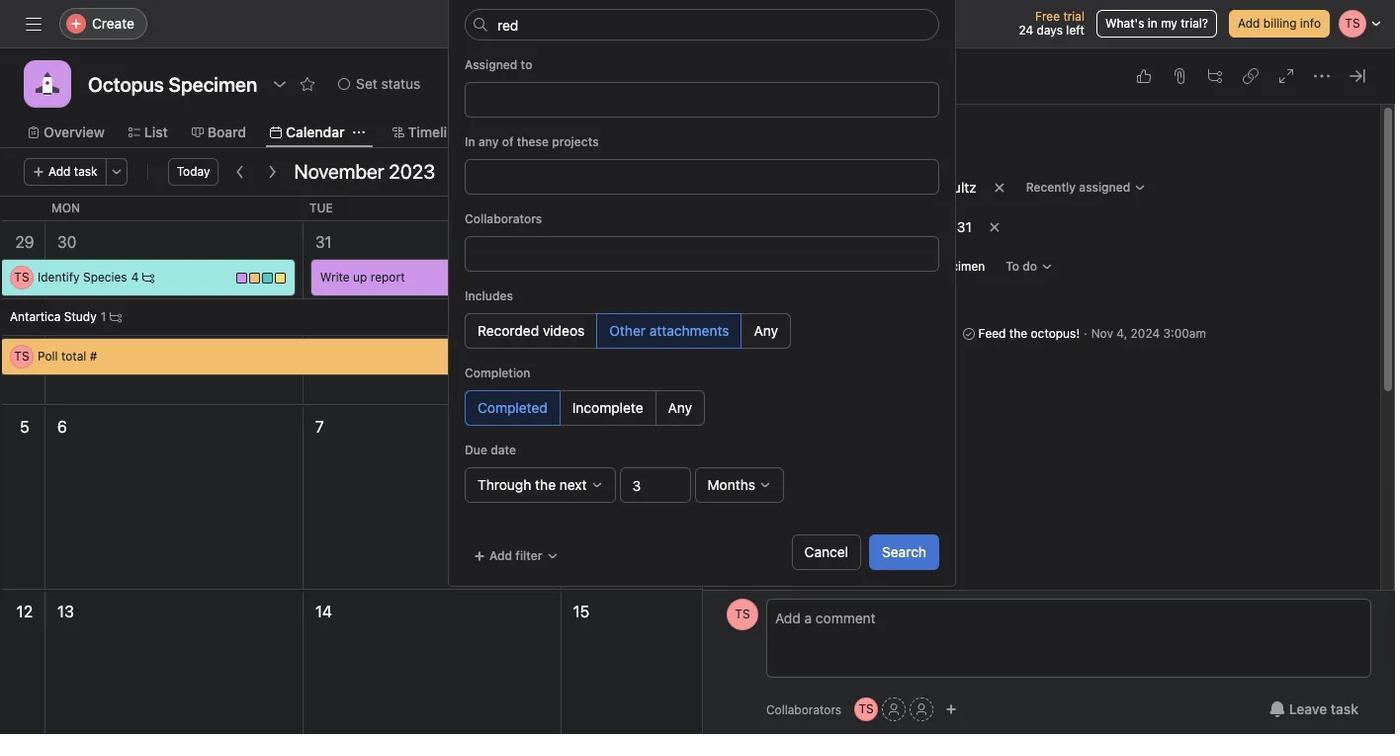 Task type: locate. For each thing, give the bounding box(es) containing it.
includes
[[465, 289, 513, 304]]

the inside "– 31" main content
[[1010, 326, 1028, 341]]

due date inside "– 31" main content
[[727, 221, 778, 235]]

ts button left 16
[[727, 599, 759, 631]]

free
[[1036, 9, 1060, 24]]

1 vertical spatial add
[[48, 164, 71, 179]]

projects
[[727, 260, 773, 275]]

due
[[727, 221, 749, 235], [465, 443, 488, 458]]

add to starred image
[[300, 76, 316, 92]]

identify species
[[38, 270, 127, 285]]

my
[[1161, 16, 1178, 31]]

due date up through
[[465, 443, 516, 458]]

filter
[[516, 549, 543, 564]]

ts left 16
[[735, 607, 750, 622]]

0 vertical spatial due date
[[727, 221, 778, 235]]

add
[[1238, 16, 1261, 31], [48, 164, 71, 179], [490, 549, 512, 564]]

fri
[[1083, 201, 1102, 216]]

2
[[831, 233, 841, 251]]

projects
[[552, 135, 599, 149]]

task right leave
[[1331, 701, 1359, 718]]

13
[[57, 603, 74, 621]]

0 vertical spatial date
[[753, 221, 778, 235]]

date
[[753, 221, 778, 235], [491, 443, 516, 458]]

1 vertical spatial collaborators
[[767, 703, 842, 718]]

ts
[[14, 270, 29, 285], [14, 349, 29, 364], [735, 607, 750, 622], [859, 702, 874, 717]]

0 vertical spatial search button
[[464, 8, 939, 40]]

5
[[20, 418, 29, 436]]

november 1
[[573, 233, 659, 251]]

octopus
[[879, 259, 927, 274]]

set status button
[[330, 70, 430, 98]]

task inside poll total # dialog
[[1331, 701, 1359, 718]]

show options image
[[272, 76, 288, 92]]

30
[[57, 233, 77, 251]]

1 vertical spatial due date
[[465, 443, 516, 458]]

0 horizontal spatial task
[[74, 164, 98, 179]]

recorded
[[478, 322, 539, 339]]

2024
[[1131, 326, 1160, 341]]

0 horizontal spatial due date
[[465, 443, 516, 458]]

november up other
[[573, 233, 648, 251]]

leave task button
[[1257, 692, 1372, 728]]

task for add task
[[74, 164, 98, 179]]

1 vertical spatial the
[[535, 477, 556, 494]]

any inside radio
[[668, 400, 692, 416]]

create button
[[59, 8, 147, 40]]

0 vertical spatial the
[[1010, 326, 1028, 341]]

create
[[92, 15, 134, 32]]

1 horizontal spatial 31
[[957, 219, 972, 235]]

trial
[[1064, 9, 1085, 24]]

any down projects
[[754, 322, 778, 339]]

1 horizontal spatial due
[[727, 221, 749, 235]]

1 horizontal spatial date
[[753, 221, 778, 235]]

0 vertical spatial task
[[74, 164, 98, 179]]

dependencies
[[727, 327, 807, 342]]

due date down assignee
[[727, 221, 778, 235]]

0 horizontal spatial due
[[465, 443, 488, 458]]

0 vertical spatial november
[[294, 160, 384, 183]]

completion option group
[[465, 391, 940, 426]]

add for add filter
[[490, 549, 512, 564]]

1 up other attachments
[[652, 233, 659, 251]]

recently assigned button
[[1018, 174, 1156, 202]]

0 vertical spatial ts button
[[727, 599, 759, 631]]

due date
[[727, 221, 778, 235], [465, 443, 516, 458]]

24
[[1019, 23, 1034, 38]]

leftcount image
[[110, 312, 122, 323]]

due inside "– 31" main content
[[727, 221, 749, 235]]

feed
[[979, 326, 1006, 341]]

31 right –
[[957, 219, 972, 235]]

2 horizontal spatial add
[[1238, 16, 1261, 31]]

Collaborators text field
[[473, 242, 488, 266]]

write
[[320, 270, 350, 285]]

poll total #
[[38, 349, 97, 364]]

ts down 29
[[14, 270, 29, 285]]

any right "incomplete"
[[668, 400, 692, 416]]

1 vertical spatial ts button
[[855, 698, 879, 722]]

add inside popup button
[[490, 549, 512, 564]]

complete
[[783, 68, 835, 83]]

copy task link image
[[1243, 68, 1259, 84]]

search inside search list box
[[498, 15, 543, 32]]

row
[[469, 165, 936, 194]]

1 vertical spatial due
[[465, 443, 488, 458]]

octopus specimen
[[879, 259, 985, 274]]

search up to
[[498, 15, 543, 32]]

incomplete
[[573, 400, 644, 416]]

date down assignee
[[753, 221, 778, 235]]

report
[[371, 270, 405, 285]]

1 vertical spatial november
[[573, 233, 648, 251]]

date up through
[[491, 443, 516, 458]]

4
[[131, 270, 139, 285]]

2 vertical spatial add
[[490, 549, 512, 564]]

november for november 2023
[[294, 160, 384, 183]]

date inside "– 31" main content
[[753, 221, 778, 235]]

the inside popup button
[[535, 477, 556, 494]]

1 horizontal spatial november
[[573, 233, 648, 251]]

0 horizontal spatial november
[[294, 160, 384, 183]]

assignee
[[727, 181, 778, 196]]

0 vertical spatial collaborators
[[465, 212, 542, 227]]

0 vertical spatial due
[[727, 221, 749, 235]]

1 vertical spatial search
[[882, 544, 927, 561]]

mark complete button
[[727, 62, 844, 90]]

octopus specimen link
[[856, 257, 993, 277]]

1 vertical spatial date
[[491, 443, 516, 458]]

november up 'tue' on the top of page
[[294, 160, 384, 183]]

1 horizontal spatial task
[[1331, 701, 1359, 718]]

add billing info button
[[1230, 10, 1330, 38]]

due up through
[[465, 443, 488, 458]]

what's
[[1106, 16, 1145, 31]]

any for other attachments
[[754, 322, 778, 339]]

– 31 main content
[[705, 105, 1379, 735]]

due up projects
[[727, 221, 749, 235]]

to do
[[1006, 259, 1038, 274]]

info
[[1301, 16, 1322, 31]]

next
[[560, 477, 587, 494]]

1 vertical spatial any
[[668, 400, 692, 416]]

Any radio
[[741, 314, 791, 349]]

date for – 31
[[753, 221, 778, 235]]

1 horizontal spatial 1
[[652, 233, 659, 251]]

Contains the words text field
[[465, 9, 940, 41]]

workflow link
[[487, 122, 564, 143]]

1 horizontal spatial due date
[[727, 221, 778, 235]]

overview
[[44, 124, 105, 140]]

– 31
[[942, 219, 972, 235]]

due for – 31
[[727, 221, 749, 235]]

recently assigned
[[1026, 180, 1131, 195]]

species
[[83, 270, 127, 285]]

0 vertical spatial add
[[1238, 16, 1261, 31]]

set status
[[356, 75, 421, 92]]

0 horizontal spatial date
[[491, 443, 516, 458]]

0 horizontal spatial collaborators
[[465, 212, 542, 227]]

collaborators inside poll total # dialog
[[767, 703, 842, 718]]

None text field
[[83, 66, 262, 102]]

1 left leftcount image
[[101, 310, 106, 324]]

0 vertical spatial 1
[[652, 233, 659, 251]]

other
[[610, 322, 646, 339]]

task
[[74, 164, 98, 179], [1331, 701, 1359, 718]]

0 horizontal spatial any
[[668, 400, 692, 416]]

cell
[[469, 88, 492, 112]]

the right the feed
[[1010, 326, 1028, 341]]

search button up mark
[[464, 8, 939, 40]]

to do button
[[997, 253, 1062, 281]]

1 horizontal spatial add
[[490, 549, 512, 564]]

0 horizontal spatial search
[[498, 15, 543, 32]]

Any radio
[[655, 391, 705, 426]]

feed the octopus!
[[979, 326, 1080, 341]]

add billing info
[[1238, 16, 1322, 31]]

the for feed
[[1010, 326, 1028, 341]]

ts button left add or remove collaborators image
[[855, 698, 879, 722]]

november 2023
[[294, 160, 435, 183]]

board link
[[192, 122, 246, 143]]

task left the more actions image at left
[[74, 164, 98, 179]]

1 horizontal spatial any
[[754, 322, 778, 339]]

1 vertical spatial task
[[1331, 701, 1359, 718]]

2023
[[389, 160, 435, 183]]

1 horizontal spatial the
[[1010, 326, 1028, 341]]

date for through the next
[[491, 443, 516, 458]]

0 vertical spatial search
[[498, 15, 543, 32]]

any for incomplete
[[668, 400, 692, 416]]

the left the next
[[535, 477, 556, 494]]

add left filter
[[490, 549, 512, 564]]

16
[[831, 603, 848, 621]]

billing
[[1264, 16, 1297, 31]]

31 down 'tue' on the top of page
[[315, 233, 332, 251]]

0 horizontal spatial 1
[[101, 310, 106, 324]]

add up mon
[[48, 164, 71, 179]]

0 horizontal spatial the
[[535, 477, 556, 494]]

6
[[57, 418, 67, 436]]

#
[[90, 349, 97, 364]]

15
[[573, 603, 590, 621]]

search right cancel
[[882, 544, 927, 561]]

any
[[479, 135, 499, 149]]

up
[[353, 270, 367, 285]]

workflow
[[503, 124, 564, 140]]

add left billing
[[1238, 16, 1261, 31]]

octopus!
[[1031, 326, 1080, 341]]

search button right the cancel button
[[870, 535, 940, 571]]

0 vertical spatial any
[[754, 322, 778, 339]]

1 horizontal spatial collaborators
[[767, 703, 842, 718]]

any inside option
[[754, 322, 778, 339]]

0 horizontal spatial add
[[48, 164, 71, 179]]

write up report
[[320, 270, 405, 285]]

search button
[[464, 8, 939, 40], [870, 535, 940, 571]]



Task type: describe. For each thing, give the bounding box(es) containing it.
left
[[1067, 23, 1085, 38]]

leftcount image
[[143, 272, 155, 284]]

through the next
[[478, 477, 587, 494]]

of
[[502, 135, 514, 149]]

more actions for this task image
[[1315, 68, 1330, 84]]

due for through the next
[[465, 443, 488, 458]]

poll total # dialog
[[703, 48, 1396, 735]]

what's in my trial?
[[1106, 16, 1209, 31]]

close details image
[[1350, 68, 1366, 84]]

set
[[356, 75, 378, 92]]

completed
[[478, 400, 548, 416]]

rocket image
[[36, 72, 59, 96]]

cancel
[[805, 544, 849, 561]]

through
[[478, 477, 532, 494]]

3:00am
[[1164, 326, 1207, 341]]

specimen
[[930, 259, 985, 274]]

to
[[521, 57, 533, 72]]

due date for through the next
[[465, 443, 516, 458]]

more actions image
[[110, 166, 122, 178]]

add task button
[[24, 158, 106, 186]]

other attachments
[[610, 322, 729, 339]]

today button
[[168, 158, 219, 186]]

today
[[177, 164, 210, 179]]

Due date number field
[[620, 468, 691, 503]]

1 horizontal spatial search
[[882, 544, 927, 561]]

timeline
[[408, 124, 463, 140]]

Task Name text field
[[713, 117, 1357, 162]]

add for add billing info
[[1238, 16, 1261, 31]]

total
[[61, 349, 86, 364]]

due date for – 31
[[727, 221, 778, 235]]

overview link
[[28, 122, 105, 143]]

identify
[[38, 270, 80, 285]]

Recorded videos radio
[[465, 314, 598, 349]]

0 horizontal spatial 31
[[315, 233, 332, 251]]

add for add task
[[48, 164, 71, 179]]

do
[[1023, 259, 1038, 274]]

what's in my trial? button
[[1097, 10, 1218, 38]]

in
[[465, 135, 475, 149]]

next month image
[[265, 164, 280, 180]]

includes option group
[[465, 314, 940, 349]]

months button
[[695, 468, 784, 503]]

–
[[946, 219, 954, 235]]

leave
[[1290, 701, 1328, 718]]

add or remove collaborators image
[[946, 704, 958, 716]]

cancel button
[[792, 535, 862, 571]]

attachments: add a file to this task, poll total # image
[[1172, 68, 1188, 84]]

0 likes. click to like this task image
[[1137, 68, 1152, 84]]

ts left poll at the left top of the page
[[14, 349, 29, 364]]

12
[[17, 603, 33, 621]]

attachments
[[650, 322, 729, 339]]

Other attachments radio
[[597, 314, 742, 349]]

7
[[315, 418, 324, 436]]

through the next button
[[465, 468, 616, 503]]

these
[[517, 135, 549, 149]]

assigned to
[[465, 57, 533, 72]]

Incomplete radio
[[560, 391, 656, 426]]

poll
[[38, 349, 58, 364]]

leave task
[[1290, 701, 1359, 718]]

trial?
[[1181, 16, 1209, 31]]

the for through
[[535, 477, 556, 494]]

mon
[[51, 201, 80, 216]]

29
[[15, 233, 34, 251]]

1 horizontal spatial ts button
[[855, 698, 879, 722]]

add subtask image
[[1208, 68, 1224, 84]]

timeline link
[[392, 122, 463, 143]]

mark
[[752, 68, 780, 83]]

board
[[208, 124, 246, 140]]

add filter
[[490, 549, 543, 564]]

task for leave task
[[1331, 701, 1359, 718]]

Completed radio
[[465, 391, 561, 426]]

– 31 button
[[854, 210, 981, 245]]

list link
[[128, 122, 168, 143]]

clear due date image
[[989, 222, 1001, 233]]

full screen image
[[1279, 68, 1295, 84]]

1 vertical spatial 1
[[101, 310, 106, 324]]

4,
[[1117, 326, 1128, 341]]

remove assignee image
[[994, 182, 1006, 194]]

31 inside dropdown button
[[957, 219, 972, 235]]

videos
[[543, 322, 585, 339]]

previous month image
[[233, 164, 249, 180]]

free trial 24 days left
[[1019, 9, 1085, 38]]

mark complete
[[752, 68, 835, 83]]

0 horizontal spatial ts button
[[727, 599, 759, 631]]

in
[[1148, 16, 1158, 31]]

months
[[708, 477, 756, 494]]

recorded videos
[[478, 322, 585, 339]]

add task
[[48, 164, 98, 179]]

november for november 1
[[573, 233, 648, 251]]

calendar
[[286, 124, 345, 140]]

study
[[64, 310, 97, 324]]

ts left add or remove collaborators image
[[859, 702, 874, 717]]

search list box
[[464, 8, 939, 40]]

assigned
[[1080, 180, 1131, 195]]

expand sidebar image
[[26, 16, 42, 32]]

tab actions image
[[353, 127, 365, 138]]

nov
[[1092, 326, 1114, 341]]

calendar link
[[270, 122, 345, 143]]

recently
[[1026, 180, 1076, 195]]

list
[[144, 124, 168, 140]]

1 vertical spatial search button
[[870, 535, 940, 571]]

status
[[381, 75, 421, 92]]

nov 4, 2024 3:00am
[[1092, 326, 1207, 341]]



Task type: vqa. For each thing, say whether or not it's contained in the screenshot.
OCT 30 "button"
no



